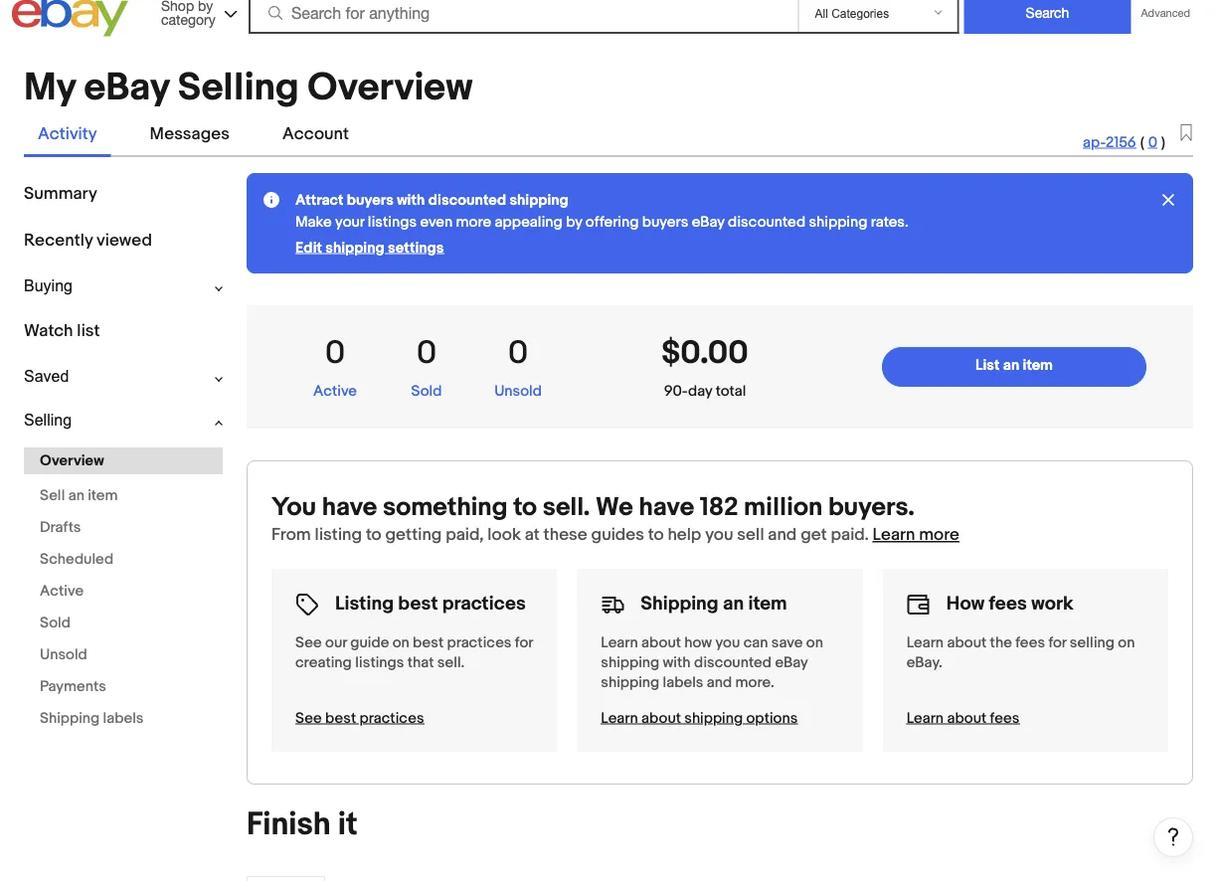 Task type: vqa. For each thing, say whether or not it's contained in the screenshot.
the with within the Learn about how you can save on shipping with discounted eBay shipping labels and more.
yes



Task type: locate. For each thing, give the bounding box(es) containing it.
an up can
[[723, 592, 744, 616]]

0 horizontal spatial an
[[68, 487, 84, 505]]

0 horizontal spatial item
[[88, 487, 118, 505]]

on inside learn about the fees for selling on ebay.
[[1118, 634, 1135, 652]]

labels up learn about shipping options
[[663, 674, 704, 691]]

2 vertical spatial practices
[[360, 709, 424, 727]]

best for listing best practices
[[398, 592, 438, 616]]

shipping down payments
[[40, 710, 100, 728]]

0 inside 0 sold
[[417, 334, 437, 373]]

listing
[[315, 525, 362, 546]]

1 vertical spatial you
[[716, 634, 740, 652]]

0 vertical spatial with
[[397, 191, 425, 209]]

1 horizontal spatial selling
[[178, 65, 299, 112]]

item inside list an item link
[[1023, 357, 1053, 375]]

2 horizontal spatial an
[[1003, 357, 1020, 375]]

our
[[325, 634, 347, 652]]

2 vertical spatial an
[[723, 592, 744, 616]]

drafts link
[[24, 517, 223, 538]]

0 for 0 unsold
[[508, 334, 528, 373]]

on for shipping an item
[[807, 634, 824, 652]]

ap-2156 link
[[1083, 133, 1137, 151]]

0 vertical spatial listings
[[368, 213, 417, 231]]

1 vertical spatial practices
[[447, 634, 512, 652]]

about inside learn about how you can save on shipping with discounted ebay shipping labels and more.
[[642, 634, 681, 652]]

fees
[[989, 592, 1027, 616], [1016, 634, 1046, 652], [990, 709, 1020, 727]]

0 right 2156
[[1149, 133, 1158, 151]]

more inside you have something to sell. we have 182 million buyers. from listing to getting paid, look at these guides to help you sell and get paid. learn more
[[919, 525, 960, 546]]

summary
[[24, 183, 97, 204]]

settings
[[388, 239, 444, 257]]

1 horizontal spatial sell.
[[543, 492, 590, 523]]

0 horizontal spatial sold
[[40, 614, 70, 632]]

1 vertical spatial see
[[295, 709, 322, 727]]

0 right 0 active
[[417, 334, 437, 373]]

about left "how"
[[642, 634, 681, 652]]

million
[[744, 492, 823, 523]]

by
[[198, 0, 213, 13], [566, 213, 582, 231]]

and down million
[[768, 525, 797, 546]]

1 horizontal spatial with
[[663, 654, 691, 672]]

about down learn about the fees for selling on ebay.
[[947, 709, 987, 727]]

2 vertical spatial ebay
[[775, 654, 808, 672]]

to left help
[[648, 525, 664, 546]]

offering
[[586, 213, 639, 231]]

2 on from the left
[[807, 634, 824, 652]]

active left 0 sold
[[313, 383, 357, 400]]

labels
[[663, 674, 704, 691], [103, 710, 144, 728]]

overview up sell an item
[[40, 452, 104, 470]]

you inside you have something to sell. we have 182 million buyers. from listing to getting paid, look at these guides to help you sell and get paid. learn more
[[705, 525, 734, 546]]

sell
[[40, 487, 65, 505]]

buyers up the your
[[347, 191, 394, 209]]

182
[[700, 492, 738, 523]]

2 vertical spatial item
[[749, 592, 787, 616]]

ebay.
[[907, 654, 943, 672]]

learn inside learn about the fees for selling on ebay.
[[907, 634, 944, 652]]

0 vertical spatial shipping
[[641, 592, 719, 616]]

attract buyers with discounted shipping make your listings even more appealing by offering buyers ebay discounted shipping rates. edit shipping settings
[[295, 191, 909, 257]]

0 vertical spatial and
[[768, 525, 797, 546]]

selling
[[178, 65, 299, 112], [24, 411, 72, 429]]

my ebay selling overview
[[24, 65, 473, 112]]

you have something to sell. we have 182 million buyers. from listing to getting paid, look at these guides to help you sell and get paid. learn more
[[272, 492, 960, 546]]

1 for from the left
[[515, 634, 533, 652]]

active down scheduled
[[40, 583, 84, 600]]

90-
[[664, 383, 688, 400]]

more.
[[736, 674, 775, 691]]

overview
[[308, 65, 473, 112], [40, 452, 104, 470]]

sold right 0 active
[[411, 383, 442, 400]]

save
[[772, 634, 803, 652]]

selling inside 'selling' dropdown button
[[24, 411, 72, 429]]

at
[[525, 525, 540, 546]]

best up that
[[413, 634, 444, 652]]

work
[[1032, 592, 1074, 616]]

shipping for shipping an item
[[641, 592, 719, 616]]

1 vertical spatial unsold
[[40, 646, 87, 664]]

practices for listing best practices
[[442, 592, 526, 616]]

on up that
[[393, 634, 410, 652]]

see
[[295, 634, 322, 652], [295, 709, 322, 727]]

1 horizontal spatial item
[[749, 592, 787, 616]]

1 horizontal spatial sold
[[411, 383, 442, 400]]

0 horizontal spatial have
[[322, 492, 377, 523]]

shipping down more.
[[685, 709, 743, 727]]

0 horizontal spatial for
[[515, 634, 533, 652]]

0 vertical spatial labels
[[663, 674, 704, 691]]

on right save
[[807, 634, 824, 652]]

2 horizontal spatial to
[[648, 525, 664, 546]]

watch
[[24, 320, 73, 341]]

see best practices link
[[295, 709, 424, 727]]

0 horizontal spatial overview
[[40, 452, 104, 470]]

shipping labels link
[[24, 708, 223, 729]]

2 for from the left
[[1049, 634, 1067, 652]]

0 horizontal spatial buyers
[[347, 191, 394, 209]]

1 horizontal spatial labels
[[663, 674, 704, 691]]

0 horizontal spatial unsold
[[40, 646, 87, 664]]

sell. up these
[[543, 492, 590, 523]]

0 horizontal spatial and
[[707, 674, 732, 691]]

2 vertical spatial discounted
[[694, 654, 772, 672]]

1 vertical spatial sell.
[[438, 654, 465, 672]]

learn inside learn about how you can save on shipping with discounted ebay shipping labels and more.
[[601, 634, 638, 652]]

how
[[685, 634, 712, 652]]

selling down saved
[[24, 411, 72, 429]]

ebay inside learn about how you can save on shipping with discounted ebay shipping labels and more.
[[775, 654, 808, 672]]

shipping up appealing
[[510, 191, 569, 209]]

1 vertical spatial shipping
[[40, 710, 100, 728]]

1 vertical spatial best
[[413, 634, 444, 652]]

0 vertical spatial sell.
[[543, 492, 590, 523]]

learn for learn about how you can save on shipping with discounted ebay shipping labels and more.
[[601, 634, 638, 652]]

by right shop
[[198, 0, 213, 13]]

rates.
[[871, 213, 909, 231]]

None submit
[[964, 0, 1131, 34]]

day
[[688, 383, 713, 400]]

learn for learn about the fees for selling on ebay.
[[907, 634, 944, 652]]

more up how
[[919, 525, 960, 546]]

1 vertical spatial sold
[[40, 614, 70, 632]]

0 inside 0 unsold
[[508, 334, 528, 373]]

0 horizontal spatial by
[[198, 0, 213, 13]]

1 horizontal spatial and
[[768, 525, 797, 546]]

0 vertical spatial selling
[[178, 65, 299, 112]]

about inside learn about the fees for selling on ebay.
[[947, 634, 987, 652]]

1 on from the left
[[393, 634, 410, 652]]

0 horizontal spatial active
[[40, 583, 84, 600]]

listing best practices
[[335, 592, 526, 616]]

activity
[[38, 124, 97, 145]]

list an item link
[[882, 347, 1147, 387]]

1 see from the top
[[295, 634, 322, 652]]

1 horizontal spatial an
[[723, 592, 744, 616]]

discounted
[[428, 191, 506, 209], [728, 213, 806, 231], [694, 654, 772, 672]]

see inside see our guide on best practices for creating listings that sell.
[[295, 634, 322, 652]]

by inside shop by category
[[198, 0, 213, 13]]

0 horizontal spatial more
[[456, 213, 492, 231]]

1 vertical spatial listings
[[355, 654, 404, 672]]

for
[[515, 634, 533, 652], [1049, 634, 1067, 652]]

2 see from the top
[[295, 709, 322, 727]]

see for see best practices
[[295, 709, 322, 727]]

ebay
[[84, 65, 169, 112], [692, 213, 725, 231], [775, 654, 808, 672]]

see down creating
[[295, 709, 322, 727]]

item right the list
[[1023, 357, 1053, 375]]

list
[[77, 320, 100, 341]]

0 horizontal spatial sell.
[[438, 654, 465, 672]]

0 vertical spatial best
[[398, 592, 438, 616]]

0 vertical spatial overview
[[308, 65, 473, 112]]

you
[[272, 492, 316, 523]]

labels down payments link
[[103, 710, 144, 728]]

practices down that
[[360, 709, 424, 727]]

best down creating
[[325, 709, 356, 727]]

shop by category
[[161, 0, 216, 27]]

help
[[668, 525, 702, 546]]

fees right the at bottom right
[[1016, 634, 1046, 652]]

1 horizontal spatial active
[[313, 383, 357, 400]]

0 horizontal spatial selling
[[24, 411, 72, 429]]

an for list
[[1003, 357, 1020, 375]]

1 vertical spatial discounted
[[728, 213, 806, 231]]

on for how fees work
[[1118, 634, 1135, 652]]

ap-2156
[[1083, 133, 1137, 151]]

0 vertical spatial you
[[705, 525, 734, 546]]

you
[[705, 525, 734, 546], [716, 634, 740, 652]]

saved
[[24, 367, 69, 385]]

0 vertical spatial unsold
[[495, 383, 542, 400]]

3 on from the left
[[1118, 634, 1135, 652]]

region
[[247, 173, 1194, 274]]

1 horizontal spatial overview
[[308, 65, 473, 112]]

for inside learn about the fees for selling on ebay.
[[1049, 634, 1067, 652]]

item up can
[[749, 592, 787, 616]]

about left the at bottom right
[[947, 634, 987, 652]]

see for see our guide on best practices for creating listings that sell.
[[295, 634, 322, 652]]

about down learn about how you can save on shipping with discounted ebay shipping labels and more.
[[642, 709, 681, 727]]

item up drafts link
[[88, 487, 118, 505]]

1 vertical spatial labels
[[103, 710, 144, 728]]

0 horizontal spatial ebay
[[84, 65, 169, 112]]

to up at
[[513, 492, 537, 523]]

more right even
[[456, 213, 492, 231]]

0 horizontal spatial labels
[[103, 710, 144, 728]]

have up help
[[639, 492, 694, 523]]

scheduled link
[[24, 549, 223, 570]]

0 horizontal spatial on
[[393, 634, 410, 652]]

best up see our guide on best practices for creating listings that sell.
[[398, 592, 438, 616]]

0 vertical spatial see
[[295, 634, 322, 652]]

ebay right offering on the top
[[692, 213, 725, 231]]

even
[[420, 213, 453, 231]]

2 horizontal spatial on
[[1118, 634, 1135, 652]]

advanced
[[1141, 6, 1191, 19]]

on inside see our guide on best practices for creating listings that sell.
[[393, 634, 410, 652]]

you inside learn about how you can save on shipping with discounted ebay shipping labels and more.
[[716, 634, 740, 652]]

an right the sell
[[68, 487, 84, 505]]

0 vertical spatial more
[[456, 213, 492, 231]]

1 vertical spatial overview
[[40, 452, 104, 470]]

with inside learn about how you can save on shipping with discounted ebay shipping labels and more.
[[663, 654, 691, 672]]

to right listing
[[366, 525, 382, 546]]

listings up edit shipping settings link
[[368, 213, 417, 231]]

on right selling
[[1118, 634, 1135, 652]]

with
[[397, 191, 425, 209], [663, 654, 691, 672]]

2 vertical spatial best
[[325, 709, 356, 727]]

sell. right that
[[438, 654, 465, 672]]

1 horizontal spatial by
[[566, 213, 582, 231]]

1 horizontal spatial shipping
[[641, 592, 719, 616]]

0 inside 0 active
[[325, 334, 345, 373]]

0 vertical spatial ebay
[[84, 65, 169, 112]]

shipping up "how"
[[641, 592, 719, 616]]

ebay inside attract buyers with discounted shipping make your listings even more appealing by offering buyers ebay discounted shipping rates. edit shipping settings
[[692, 213, 725, 231]]

1 vertical spatial more
[[919, 525, 960, 546]]

you down 182
[[705, 525, 734, 546]]

messages link
[[136, 116, 244, 154]]

item for list an item
[[1023, 357, 1053, 375]]

0 vertical spatial an
[[1003, 357, 1020, 375]]

1 vertical spatial item
[[88, 487, 118, 505]]

with up even
[[397, 191, 425, 209]]

fees inside learn about the fees for selling on ebay.
[[1016, 634, 1046, 652]]

practices down listing best practices
[[447, 634, 512, 652]]

0 for 0
[[1149, 133, 1158, 151]]

listings down guide
[[355, 654, 404, 672]]

1 vertical spatial ebay
[[692, 213, 725, 231]]

2 horizontal spatial item
[[1023, 357, 1053, 375]]

look
[[488, 525, 521, 546]]

1 horizontal spatial for
[[1049, 634, 1067, 652]]

1 vertical spatial and
[[707, 674, 732, 691]]

overview up "account"
[[308, 65, 473, 112]]

0 horizontal spatial shipping
[[40, 710, 100, 728]]

guides
[[591, 525, 645, 546]]

1 vertical spatial with
[[663, 654, 691, 672]]

and left more.
[[707, 674, 732, 691]]

1 horizontal spatial have
[[639, 492, 694, 523]]

unsold up payments
[[40, 646, 87, 664]]

unsold right 0 sold
[[495, 383, 542, 400]]

1 have from the left
[[322, 492, 377, 523]]

selling up messages
[[178, 65, 299, 112]]

more
[[456, 213, 492, 231], [919, 525, 960, 546]]

by left offering on the top
[[566, 213, 582, 231]]

active
[[313, 383, 357, 400], [40, 583, 84, 600]]

0 link
[[1149, 133, 1158, 151]]

fees down learn about the fees for selling on ebay.
[[990, 709, 1020, 727]]

these
[[544, 525, 588, 546]]

listings inside see our guide on best practices for creating listings that sell.
[[355, 654, 404, 672]]

ebay up activity
[[84, 65, 169, 112]]

sell an item link
[[24, 486, 223, 506]]

have up listing
[[322, 492, 377, 523]]

drafts
[[40, 519, 81, 537]]

sold up payments
[[40, 614, 70, 632]]

1 horizontal spatial on
[[807, 634, 824, 652]]

0 left 0 sold
[[325, 334, 345, 373]]

see our guide on best practices for creating listings that sell.
[[295, 634, 533, 672]]

an right the list
[[1003, 357, 1020, 375]]

1 horizontal spatial more
[[919, 525, 960, 546]]

0 sold
[[411, 334, 442, 400]]

see up creating
[[295, 634, 322, 652]]

fees up the at bottom right
[[989, 592, 1027, 616]]

0 vertical spatial by
[[198, 0, 213, 13]]

1 vertical spatial selling
[[24, 411, 72, 429]]

1 vertical spatial active
[[40, 583, 84, 600]]

saved button
[[24, 367, 223, 386]]

1 vertical spatial by
[[566, 213, 582, 231]]

practices inside see our guide on best practices for creating listings that sell.
[[447, 634, 512, 652]]

scheduled
[[40, 551, 114, 569]]

0 vertical spatial buyers
[[347, 191, 394, 209]]

0 horizontal spatial with
[[397, 191, 425, 209]]

about for how
[[642, 634, 681, 652]]

0 right 0 sold
[[508, 334, 528, 373]]

buying
[[24, 277, 73, 295]]

sold
[[411, 383, 442, 400], [40, 614, 70, 632]]

item inside sell an item link
[[88, 487, 118, 505]]

1 horizontal spatial ebay
[[692, 213, 725, 231]]

with down "how"
[[663, 654, 691, 672]]

see best practices
[[295, 709, 424, 727]]

an for shipping
[[723, 592, 744, 616]]

0 vertical spatial item
[[1023, 357, 1053, 375]]

2 horizontal spatial ebay
[[775, 654, 808, 672]]

learn
[[873, 525, 916, 546], [601, 634, 638, 652], [907, 634, 944, 652], [601, 709, 638, 727], [907, 709, 944, 727]]

region containing attract buyers with discounted shipping
[[247, 173, 1194, 274]]

ebay down save
[[775, 654, 808, 672]]

sell.
[[543, 492, 590, 523], [438, 654, 465, 672]]

0
[[1149, 133, 1158, 151], [325, 334, 345, 373], [417, 334, 437, 373], [508, 334, 528, 373]]

1 vertical spatial an
[[68, 487, 84, 505]]

make selling overview your my ebay homepage image
[[1181, 124, 1193, 143]]

you left can
[[716, 634, 740, 652]]

1 vertical spatial fees
[[1016, 634, 1046, 652]]

about for fees
[[947, 709, 987, 727]]

practices down paid,
[[442, 592, 526, 616]]

on inside learn about how you can save on shipping with discounted ebay shipping labels and more.
[[807, 634, 824, 652]]

buyers right offering on the top
[[642, 213, 689, 231]]

list an item
[[976, 357, 1053, 375]]

1 vertical spatial buyers
[[642, 213, 689, 231]]

0 vertical spatial practices
[[442, 592, 526, 616]]



Task type: describe. For each thing, give the bounding box(es) containing it.
category
[[161, 11, 216, 27]]

payments link
[[24, 677, 223, 697]]

practices for see best practices
[[360, 709, 424, 727]]

item for shipping an item
[[749, 592, 787, 616]]

best for see best practices
[[325, 709, 356, 727]]

Search for anything text field
[[252, 0, 794, 32]]

learn about fees
[[907, 709, 1020, 727]]

shipping down the your
[[326, 239, 385, 257]]

by inside attract buyers with discounted shipping make your listings even more appealing by offering buyers ebay discounted shipping rates. edit shipping settings
[[566, 213, 582, 231]]

shipping up the learn about shipping options "link" at the bottom of the page
[[601, 654, 660, 672]]

options
[[747, 709, 798, 727]]

sell
[[737, 525, 764, 546]]

0 vertical spatial discounted
[[428, 191, 506, 209]]

shipping left rates.
[[809, 213, 868, 231]]

make
[[295, 213, 332, 231]]

1 horizontal spatial buyers
[[642, 213, 689, 231]]

learn for learn about shipping options
[[601, 709, 638, 727]]

active inside active link
[[40, 583, 84, 600]]

your
[[335, 213, 365, 231]]

selling
[[1070, 634, 1115, 652]]

0 for 0 active
[[325, 334, 345, 373]]

labels inside learn about how you can save on shipping with discounted ebay shipping labels and more.
[[663, 674, 704, 691]]

discounted inside learn about how you can save on shipping with discounted ebay shipping labels and more.
[[694, 654, 772, 672]]

ap-
[[1083, 133, 1106, 151]]

2156
[[1106, 133, 1137, 151]]

learn more link
[[873, 525, 960, 546]]

2 have from the left
[[639, 492, 694, 523]]

best inside see our guide on best practices for creating listings that sell.
[[413, 634, 444, 652]]

sell. inside see our guide on best practices for creating listings that sell.
[[438, 654, 465, 672]]

from
[[272, 525, 311, 546]]

about for shipping
[[642, 709, 681, 727]]

learn about the fees for selling on ebay.
[[907, 634, 1135, 672]]

summary link
[[24, 183, 97, 204]]

watch list link
[[24, 320, 100, 341]]

learn for learn about fees
[[907, 709, 944, 727]]

$0.00 90-day total
[[662, 334, 749, 400]]

viewed
[[97, 230, 152, 251]]

shipping for shipping labels
[[40, 710, 100, 728]]

sold inside "link"
[[40, 614, 70, 632]]

edit shipping settings link
[[295, 239, 444, 257]]

account
[[282, 124, 349, 145]]

list
[[976, 357, 1000, 375]]

more inside attract buyers with discounted shipping make your listings even more appealing by offering buyers ebay discounted shipping rates. edit shipping settings
[[456, 213, 492, 231]]

0 vertical spatial fees
[[989, 592, 1027, 616]]

item for sell an item
[[88, 487, 118, 505]]

recently
[[24, 230, 93, 251]]

that
[[408, 654, 434, 672]]

0 for 0 sold
[[417, 334, 437, 373]]

payments
[[40, 678, 106, 696]]

edit
[[295, 239, 322, 257]]

learn about how you can save on shipping with discounted ebay shipping labels and more.
[[601, 634, 824, 691]]

watch list
[[24, 320, 100, 341]]

active link
[[24, 581, 223, 602]]

learn about shipping options link
[[601, 709, 798, 727]]

and inside learn about how you can save on shipping with discounted ebay shipping labels and more.
[[707, 674, 732, 691]]

selling button
[[24, 411, 223, 430]]

get
[[801, 525, 827, 546]]

learn about shipping options
[[601, 709, 798, 727]]

recently viewed
[[24, 230, 152, 251]]

getting
[[385, 525, 442, 546]]

about for the
[[947, 634, 987, 652]]

my
[[24, 65, 76, 112]]

$0.00
[[662, 334, 749, 373]]

apple iphone 14 pro - 256gb - space black (unlocked) - with extras image
[[248, 877, 324, 881]]

overview link
[[24, 448, 223, 475]]

shipping an item
[[641, 592, 787, 616]]

0 vertical spatial sold
[[411, 383, 442, 400]]

shipping up learn about shipping options
[[601, 674, 660, 691]]

listings inside attract buyers with discounted shipping make your listings even more appealing by offering buyers ebay discounted shipping rates. edit shipping settings
[[368, 213, 417, 231]]

the
[[990, 634, 1012, 652]]

1 horizontal spatial unsold
[[495, 383, 542, 400]]

shop by category button
[[152, 0, 242, 32]]

learn about fees link
[[907, 709, 1020, 727]]

appealing
[[495, 213, 563, 231]]

activity link
[[24, 116, 111, 154]]

messages
[[150, 124, 230, 145]]

buyers.
[[829, 492, 915, 523]]

unsold link
[[24, 645, 223, 666]]

sell. inside you have something to sell. we have 182 million buyers. from listing to getting paid, look at these guides to help you sell and get paid. learn more
[[543, 492, 590, 523]]

finish it
[[247, 805, 358, 844]]

0 unsold
[[495, 334, 542, 400]]

paid,
[[446, 525, 484, 546]]

0 vertical spatial active
[[313, 383, 357, 400]]

how fees work
[[947, 592, 1074, 616]]

2 vertical spatial fees
[[990, 709, 1020, 727]]

creating
[[295, 654, 352, 672]]

learn inside you have something to sell. we have 182 million buyers. from listing to getting paid, look at these guides to help you sell and get paid. learn more
[[873, 525, 916, 546]]

finish
[[247, 805, 331, 844]]

something
[[383, 492, 508, 523]]

shipping labels
[[40, 710, 144, 728]]

advanced link
[[1131, 0, 1201, 33]]

recently viewed link
[[24, 230, 152, 251]]

0 horizontal spatial to
[[366, 525, 382, 546]]

it
[[338, 805, 358, 844]]

and inside you have something to sell. we have 182 million buyers. from listing to getting paid, look at these guides to help you sell and get paid. learn more
[[768, 525, 797, 546]]

sell an item
[[40, 487, 118, 505]]

with inside attract buyers with discounted shipping make your listings even more appealing by offering buyers ebay discounted shipping rates. edit shipping settings
[[397, 191, 425, 209]]

an for sell
[[68, 487, 84, 505]]

paid.
[[831, 525, 869, 546]]

how
[[947, 592, 985, 616]]

listing
[[335, 592, 394, 616]]

guide
[[350, 634, 389, 652]]

unsold inside unsold link
[[40, 646, 87, 664]]

for inside see our guide on best practices for creating listings that sell.
[[515, 634, 533, 652]]

buying button
[[24, 277, 223, 296]]

help, opens dialogs image
[[1164, 827, 1184, 847]]

can
[[744, 634, 768, 652]]

1 horizontal spatial to
[[513, 492, 537, 523]]

sold link
[[24, 613, 223, 634]]



